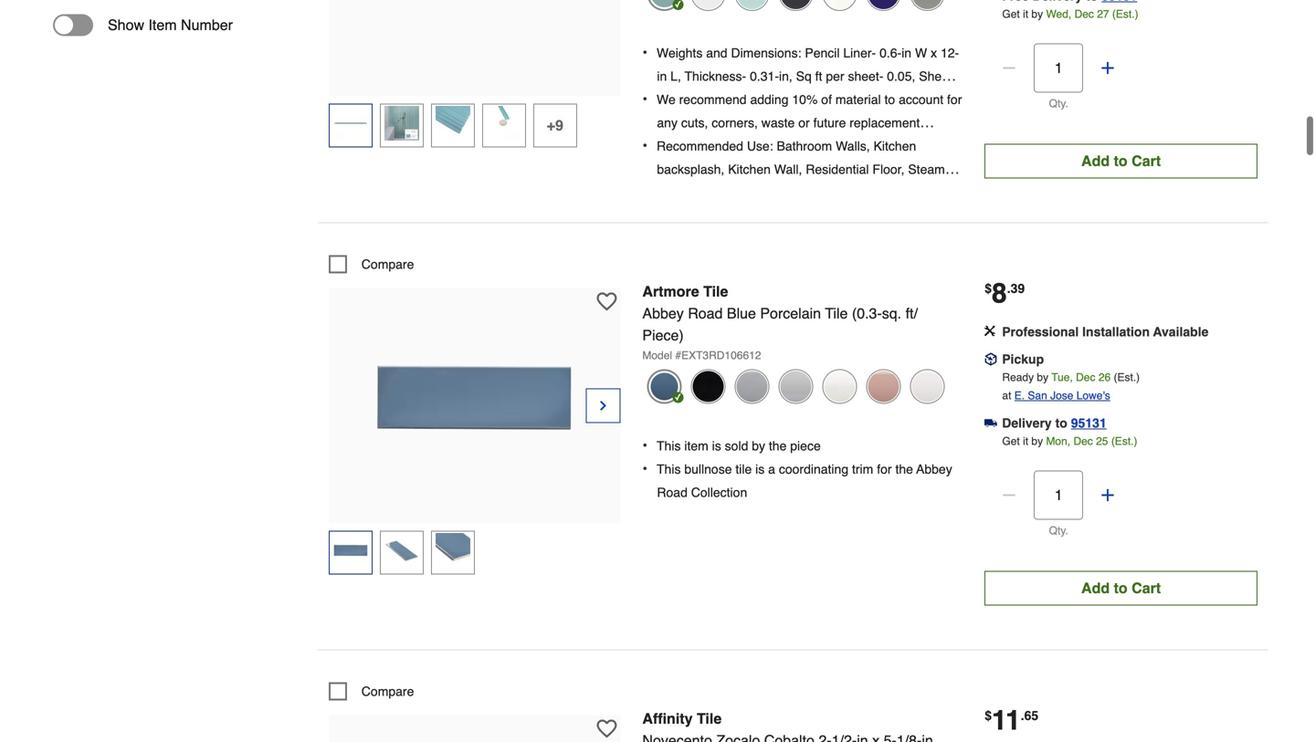 Task type: describe. For each thing, give the bounding box(es) containing it.
tile
[[736, 462, 752, 477]]

pencil
[[805, 46, 840, 60]]

• weights and dimensions: pencil liner- 0.6-in w x 12- in l, thickness- 0.31-in, sq ft per sheet- 0.05, sheets per box- 10, sq ft per box- 0.5
[[643, 44, 959, 107]]

future
[[814, 116, 846, 130]]

wall
[[828, 185, 852, 200]]

plus image for minus image associated with second add to cart button from the bottom
[[1099, 59, 1117, 77]]

replacement
[[850, 116, 920, 130]]

model
[[643, 349, 672, 362]]

2 box- from the left
[[781, 92, 806, 107]]

delivery to 95131
[[1002, 416, 1107, 431]]

wed,
[[1046, 8, 1072, 20]]

0 horizontal spatial per
[[657, 92, 676, 107]]

ext3rd106612
[[682, 349, 761, 362]]

tile for artmore tile abbey road blue porcelain tile (0.3-sq. ft/ piece) model # ext3rd106612
[[703, 283, 728, 300]]

room,
[[657, 185, 695, 200]]

get for get it by mon, dec 25 (est.)
[[1003, 435, 1020, 448]]

e. san jose lowe's button
[[1015, 387, 1111, 405]]

compare for 5014036233 element
[[362, 685, 414, 699]]

at
[[1003, 390, 1012, 402]]

plus image for 1st add to cart button from the bottom of the page's minus image
[[1099, 486, 1117, 505]]

affinity
[[643, 711, 693, 728]]

number
[[181, 17, 233, 33]]

#
[[675, 349, 682, 362]]

assembly image
[[985, 326, 996, 337]]

add for second add to cart button from the bottom
[[1082, 152, 1110, 169]]

w
[[915, 46, 927, 60]]

or
[[799, 116, 810, 130]]

2 add to cart button from the top
[[985, 571, 1258, 606]]

piece)
[[643, 327, 684, 344]]

12-
[[941, 46, 959, 60]]

2 horizontal spatial per
[[826, 69, 845, 84]]

waste
[[762, 116, 795, 130]]

$ for 8
[[985, 281, 992, 296]]

10,
[[708, 92, 725, 107]]

sheet-
[[848, 69, 884, 84]]

artmore tile abbey road blue porcelain tile (0.3-sq. ft/ piece) model # ext3rd106612
[[643, 283, 918, 362]]

5014036233 element
[[329, 683, 414, 701]]

bathroom
[[777, 139, 832, 153]]

95131 button
[[1071, 414, 1107, 432]]

san
[[1028, 390, 1048, 402]]

l,
[[671, 69, 681, 84]]

tue,
[[1052, 371, 1073, 384]]

tile for affinity tile
[[697, 711, 722, 728]]

• for account
[[643, 90, 648, 107]]

and inside • recommended use: bathroom walls, kitchen backsplash, kitchen wall, residential floor, steam room, shower floor, shower wall and more
[[856, 185, 877, 200]]

for inside • this item is sold by the piece • this bullnose tile is a coordinating trim for the abbey road collection
[[877, 462, 892, 477]]

1 vertical spatial ft
[[748, 92, 755, 107]]

bullnose
[[685, 462, 732, 477]]

it for mon,
[[1023, 435, 1029, 448]]

show item number element
[[53, 14, 233, 36]]

professional
[[1002, 325, 1079, 339]]

use:
[[747, 139, 773, 153]]

• recommended use: bathroom walls, kitchen backsplash, kitchen wall, residential floor, steam room, shower floor, shower wall and more
[[643, 137, 945, 200]]

and inside • weights and dimensions: pencil liner- 0.6-in w x 12- in l, thickness- 0.31-in, sq ft per sheet- 0.05, sheets per box- 10, sq ft per box- 0.5
[[706, 46, 728, 60]]

qty. for 1st add to cart button from the bottom of the page's minus image
[[1049, 525, 1069, 537]]

white image
[[910, 369, 945, 404]]

item
[[685, 439, 709, 453]]

abbey inside • this item is sold by the piece • this bullnose tile is a coordinating trim for the abbey road collection
[[917, 462, 953, 477]]

professional installation available
[[1002, 325, 1209, 339]]

more
[[881, 185, 910, 200]]

26
[[1099, 371, 1111, 384]]

trim
[[852, 462, 874, 477]]

8
[[992, 278, 1007, 309]]

stepper number input field with increment and decrement buttons number field for minus image associated with second add to cart button from the bottom
[[1034, 43, 1084, 93]]

road inside • this item is sold by the piece • this bullnose tile is a coordinating trim for the abbey road collection
[[657, 485, 688, 500]]

• for w
[[643, 44, 648, 61]]

coordinating
[[779, 462, 849, 477]]

thickness-
[[685, 69, 747, 84]]

1 shower from the left
[[698, 185, 742, 200]]

0 vertical spatial the
[[769, 439, 787, 453]]

residential
[[806, 162, 869, 177]]

get it by wed, dec 27 (est.)
[[1003, 8, 1139, 20]]

blue
[[727, 305, 756, 322]]

11
[[992, 705, 1021, 737]]

0 vertical spatial in
[[902, 46, 912, 60]]

mon,
[[1046, 435, 1071, 448]]

it for wed,
[[1023, 8, 1029, 20]]

pickup
[[1002, 352, 1044, 367]]

• for •
[[643, 437, 648, 454]]

steam
[[908, 162, 945, 177]]

$ 11 .65
[[985, 705, 1039, 737]]

of
[[822, 92, 832, 107]]

x
[[931, 46, 937, 60]]

wall,
[[774, 162, 802, 177]]

actual price $11.65 element
[[985, 705, 1039, 737]]

minus image for 1st add to cart button from the bottom of the page
[[1000, 486, 1019, 505]]

1 vertical spatial tile
[[825, 305, 848, 322]]

recommend
[[679, 92, 747, 107]]

compare for 5002185127 'element'
[[362, 257, 414, 272]]

0.5
[[809, 92, 827, 107]]

item
[[148, 17, 177, 33]]

heart outline image
[[597, 719, 617, 739]]

affinity tile link
[[643, 711, 963, 743]]

0.31-
[[750, 69, 779, 84]]

+9 button
[[533, 104, 577, 147]]

0.6-
[[880, 46, 902, 60]]

we
[[657, 92, 676, 107]]

dec inside ready by tue, dec 26 (est.) at e. san jose lowe's
[[1076, 371, 1096, 384]]

by inside ready by tue, dec 26 (est.) at e. san jose lowe's
[[1037, 371, 1049, 384]]

available
[[1153, 325, 1209, 339]]

gray image
[[735, 369, 770, 404]]

weights
[[657, 46, 703, 60]]

gallery item 0 image
[[374, 297, 575, 498]]

needs
[[657, 139, 692, 153]]

1 box- from the left
[[679, 92, 704, 107]]

abbey inside artmore tile abbey road blue porcelain tile (0.3-sq. ft/ piece) model # ext3rd106612
[[643, 305, 684, 322]]

adding
[[750, 92, 789, 107]]

$ for 11
[[985, 709, 992, 723]]

corners,
[[712, 116, 758, 130]]

dec for 25
[[1074, 435, 1093, 448]]

1 horizontal spatial per
[[759, 92, 777, 107]]



Task type: vqa. For each thing, say whether or not it's contained in the screenshot.
first Stepper number input field with increment and decrement buttons number field from the top of the page Add to Cart button
yes



Task type: locate. For each thing, give the bounding box(es) containing it.
2 vertical spatial (est.)
[[1112, 435, 1138, 448]]

• this item is sold by the piece • this bullnose tile is a coordinating trim for the abbey road collection
[[643, 437, 953, 500]]

0 vertical spatial kitchen
[[874, 139, 916, 153]]

25
[[1096, 435, 1109, 448]]

show
[[108, 17, 144, 33]]

0 horizontal spatial box-
[[679, 92, 704, 107]]

per up any
[[657, 92, 676, 107]]

0 horizontal spatial the
[[769, 439, 787, 453]]

tile up blue in the right top of the page
[[703, 283, 728, 300]]

show item number
[[108, 17, 233, 33]]

dec left 25 at the bottom of page
[[1074, 435, 1093, 448]]

1 vertical spatial road
[[657, 485, 688, 500]]

compare inside 5002185127 'element'
[[362, 257, 414, 272]]

in,
[[779, 69, 793, 84]]

minus image for second add to cart button from the bottom
[[1000, 59, 1019, 77]]

collection
[[691, 485, 747, 500]]

1 vertical spatial for
[[877, 462, 892, 477]]

this left item
[[657, 439, 681, 453]]

$ inside $ 11 .65
[[985, 709, 992, 723]]

is left a
[[756, 462, 765, 477]]

to
[[885, 92, 895, 107], [1114, 152, 1128, 169], [1056, 416, 1068, 431], [1114, 580, 1128, 597]]

1 vertical spatial abbey
[[917, 462, 953, 477]]

add to cart button
[[985, 144, 1258, 178], [985, 571, 1258, 606]]

1 compare from the top
[[362, 257, 414, 272]]

0 vertical spatial plus image
[[1099, 59, 1117, 77]]

truck filled image
[[985, 417, 998, 430]]

in left w
[[902, 46, 912, 60]]

this left bullnose
[[657, 462, 681, 477]]

1 plus image from the top
[[1099, 59, 1117, 77]]

1 vertical spatial it
[[1023, 435, 1029, 448]]

by up san
[[1037, 371, 1049, 384]]

1 vertical spatial get
[[1003, 435, 1020, 448]]

in
[[902, 46, 912, 60], [657, 69, 667, 84]]

2 vertical spatial tile
[[697, 711, 722, 728]]

floor, down wall,
[[745, 185, 777, 200]]

road down bullnose
[[657, 485, 688, 500]]

• left needs
[[643, 137, 648, 154]]

0 horizontal spatial for
[[877, 462, 892, 477]]

qty.
[[1049, 97, 1069, 110], [1049, 525, 1069, 537]]

get down delivery
[[1003, 435, 1020, 448]]

add to cart for 1st add to cart button from the bottom of the page
[[1082, 580, 1161, 597]]

1 vertical spatial add
[[1082, 580, 1110, 597]]

1 vertical spatial and
[[856, 185, 877, 200]]

floor, up more
[[873, 162, 905, 177]]

ft down the 0.31-
[[748, 92, 755, 107]]

get
[[1003, 8, 1020, 20], [1003, 435, 1020, 448]]

0 vertical spatial (est.)
[[1113, 8, 1139, 20]]

0 vertical spatial it
[[1023, 8, 1029, 20]]

1 vertical spatial dec
[[1076, 371, 1096, 384]]

(est.) inside ready by tue, dec 26 (est.) at e. san jose lowe's
[[1114, 371, 1140, 384]]

1 horizontal spatial floor,
[[873, 162, 905, 177]]

• left the weights
[[643, 44, 648, 61]]

black image
[[691, 369, 726, 404]]

recommended
[[657, 139, 744, 153]]

abbey
[[643, 305, 684, 322], [917, 462, 953, 477]]

1 horizontal spatial shower
[[781, 185, 824, 200]]

• left the we
[[643, 90, 648, 107]]

liner-
[[844, 46, 876, 60]]

shower down backsplash,
[[698, 185, 742, 200]]

1 horizontal spatial in
[[902, 46, 912, 60]]

abbey up piece)
[[643, 305, 684, 322]]

2 get from the top
[[1003, 435, 1020, 448]]

(est.)
[[1113, 8, 1139, 20], [1114, 371, 1140, 384], [1112, 435, 1138, 448]]

.39
[[1007, 281, 1025, 296]]

sold
[[725, 439, 748, 453]]

0 vertical spatial add to cart
[[1082, 152, 1161, 169]]

0 vertical spatial ft
[[815, 69, 823, 84]]

• left item
[[643, 437, 648, 454]]

tile
[[703, 283, 728, 300], [825, 305, 848, 322], [697, 711, 722, 728]]

1 get from the top
[[1003, 8, 1020, 20]]

is left sold
[[712, 439, 721, 453]]

sq.
[[882, 305, 902, 322]]

light gray image
[[779, 369, 813, 404]]

2 vertical spatial dec
[[1074, 435, 1093, 448]]

.65
[[1021, 709, 1039, 723]]

0 horizontal spatial abbey
[[643, 305, 684, 322]]

it left "wed,"
[[1023, 8, 1029, 20]]

for right trim
[[877, 462, 892, 477]]

1 vertical spatial is
[[756, 462, 765, 477]]

0 vertical spatial dec
[[1075, 8, 1094, 20]]

0 vertical spatial qty.
[[1049, 97, 1069, 110]]

by left "wed,"
[[1032, 8, 1043, 20]]

dec left 26
[[1076, 371, 1096, 384]]

in left l,
[[657, 69, 667, 84]]

1 • from the top
[[643, 44, 648, 61]]

artmore
[[643, 283, 699, 300]]

• inside • we recommend adding 10% of material to account for any cuts, corners, waste or future replacement needs
[[643, 90, 648, 107]]

2 minus image from the top
[[1000, 486, 1019, 505]]

0 vertical spatial $
[[985, 281, 992, 296]]

0 horizontal spatial road
[[657, 485, 688, 500]]

1 vertical spatial floor,
[[745, 185, 777, 200]]

dec
[[1075, 8, 1094, 20], [1076, 371, 1096, 384], [1074, 435, 1093, 448]]

1 qty. from the top
[[1049, 97, 1069, 110]]

minus image
[[1000, 59, 1019, 77], [1000, 486, 1019, 505]]

1 cart from the top
[[1132, 152, 1161, 169]]

sq right 10,
[[729, 92, 745, 107]]

compare inside 5014036233 element
[[362, 685, 414, 699]]

ft/
[[906, 305, 918, 322]]

0 vertical spatial tile
[[703, 283, 728, 300]]

0 horizontal spatial ft
[[748, 92, 755, 107]]

1 vertical spatial compare
[[362, 685, 414, 699]]

1 vertical spatial add to cart
[[1082, 580, 1161, 597]]

(0.3-
[[852, 305, 882, 322]]

0 horizontal spatial kitchen
[[728, 162, 771, 177]]

1 vertical spatial add to cart button
[[985, 571, 1258, 606]]

add to cart for second add to cart button from the bottom
[[1082, 152, 1161, 169]]

sheets
[[919, 69, 959, 84]]

1 horizontal spatial for
[[947, 92, 962, 107]]

1 horizontal spatial abbey
[[917, 462, 953, 477]]

ready by tue, dec 26 (est.) at e. san jose lowe's
[[1003, 371, 1140, 402]]

shower down wall,
[[781, 185, 824, 200]]

any
[[657, 116, 678, 130]]

$ 8 .39
[[985, 278, 1025, 309]]

for inside • we recommend adding 10% of material to account for any cuts, corners, waste or future replacement needs
[[947, 92, 962, 107]]

plus image down 25 at the bottom of page
[[1099, 486, 1117, 505]]

(est.) for get it by wed, dec 27 (est.)
[[1113, 8, 1139, 20]]

1 add to cart from the top
[[1082, 152, 1161, 169]]

0 horizontal spatial and
[[706, 46, 728, 60]]

1 vertical spatial the
[[896, 462, 913, 477]]

2 cart from the top
[[1132, 580, 1161, 597]]

e.
[[1015, 390, 1025, 402]]

road inside artmore tile abbey road blue porcelain tile (0.3-sq. ft/ piece) model # ext3rd106612
[[688, 305, 723, 322]]

$
[[985, 281, 992, 296], [985, 709, 992, 723]]

0 horizontal spatial sq
[[729, 92, 745, 107]]

for down sheets
[[947, 92, 962, 107]]

plus image
[[1099, 59, 1117, 77], [1099, 486, 1117, 505]]

1 horizontal spatial box-
[[781, 92, 806, 107]]

sq right in,
[[796, 69, 812, 84]]

0 horizontal spatial is
[[712, 439, 721, 453]]

chevron right image
[[596, 397, 611, 415]]

the up a
[[769, 439, 787, 453]]

10%
[[792, 92, 818, 107]]

actual price $8.39 element
[[985, 278, 1025, 309]]

blue image
[[647, 369, 682, 404]]

4 • from the top
[[643, 437, 648, 454]]

heart outline image
[[597, 292, 617, 312]]

this
[[657, 439, 681, 453], [657, 462, 681, 477]]

1 vertical spatial cart
[[1132, 580, 1161, 597]]

box- up cuts,
[[679, 92, 704, 107]]

dec for 27
[[1075, 8, 1094, 20]]

1 add to cart button from the top
[[985, 144, 1258, 178]]

1 it from the top
[[1023, 8, 1029, 20]]

ft up 0.5
[[815, 69, 823, 84]]

1 $ from the top
[[985, 281, 992, 296]]

add for 1st add to cart button from the bottom of the page
[[1082, 580, 1110, 597]]

get it by mon, dec 25 (est.)
[[1003, 435, 1138, 448]]

stepper number input field with increment and decrement buttons number field for 1st add to cart button from the bottom of the page's minus image
[[1034, 471, 1084, 520]]

0 vertical spatial sq
[[796, 69, 812, 84]]

kitchen
[[874, 139, 916, 153], [728, 162, 771, 177]]

• inside • weights and dimensions: pencil liner- 0.6-in w x 12- in l, thickness- 0.31-in, sq ft per sheet- 0.05, sheets per box- 10, sq ft per box- 0.5
[[643, 44, 648, 61]]

+9
[[547, 117, 564, 134]]

1 stepper number input field with increment and decrement buttons number field from the top
[[1034, 43, 1084, 93]]

abbey right trim
[[917, 462, 953, 477]]

0 vertical spatial add to cart button
[[985, 144, 1258, 178]]

qty. for minus image associated with second add to cart button from the bottom
[[1049, 97, 1069, 110]]

cuts,
[[681, 116, 708, 130]]

• left bullnose
[[643, 460, 648, 477]]

0 vertical spatial road
[[688, 305, 723, 322]]

2 stepper number input field with increment and decrement buttons number field from the top
[[1034, 471, 1084, 520]]

• we recommend adding 10% of material to account for any cuts, corners, waste or future replacement needs
[[643, 90, 962, 153]]

1 vertical spatial $
[[985, 709, 992, 723]]

2 add from the top
[[1082, 580, 1110, 597]]

1 this from the top
[[657, 439, 681, 453]]

0 vertical spatial and
[[706, 46, 728, 60]]

2 qty. from the top
[[1049, 525, 1069, 537]]

kitchen down replacement
[[874, 139, 916, 153]]

tile left (0.3- on the top right
[[825, 305, 848, 322]]

qty. down "wed,"
[[1049, 97, 1069, 110]]

2 $ from the top
[[985, 709, 992, 723]]

1 horizontal spatial kitchen
[[874, 139, 916, 153]]

0 vertical spatial for
[[947, 92, 962, 107]]

0 horizontal spatial in
[[657, 69, 667, 84]]

and right wall
[[856, 185, 877, 200]]

stepper number input field with increment and decrement buttons number field down mon,
[[1034, 471, 1084, 520]]

$ left .39
[[985, 281, 992, 296]]

dimensions:
[[731, 46, 802, 60]]

per down the 0.31-
[[759, 92, 777, 107]]

0 vertical spatial floor,
[[873, 162, 905, 177]]

stepper number input field with increment and decrement buttons number field down "wed,"
[[1034, 43, 1084, 93]]

tile right affinity
[[697, 711, 722, 728]]

(est.) right 27
[[1113, 8, 1139, 20]]

1 horizontal spatial is
[[756, 462, 765, 477]]

2 shower from the left
[[781, 185, 824, 200]]

0 vertical spatial stepper number input field with increment and decrement buttons number field
[[1034, 43, 1084, 93]]

jose
[[1051, 390, 1074, 402]]

add to cart
[[1082, 152, 1161, 169], [1082, 580, 1161, 597]]

2 it from the top
[[1023, 435, 1029, 448]]

walls,
[[836, 139, 870, 153]]

get for get it by wed, dec 27 (est.)
[[1003, 8, 1020, 20]]

0 vertical spatial get
[[1003, 8, 1020, 20]]

2 compare from the top
[[362, 685, 414, 699]]

floor,
[[873, 162, 905, 177], [745, 185, 777, 200]]

1 vertical spatial minus image
[[1000, 486, 1019, 505]]

1 horizontal spatial ft
[[815, 69, 823, 84]]

1 vertical spatial kitchen
[[728, 162, 771, 177]]

box-
[[679, 92, 704, 107], [781, 92, 806, 107]]

installation
[[1083, 325, 1150, 339]]

• for wall,
[[643, 137, 648, 154]]

1 vertical spatial sq
[[729, 92, 745, 107]]

2 this from the top
[[657, 462, 681, 477]]

by inside • this item is sold by the piece • this bullnose tile is a coordinating trim for the abbey road collection
[[752, 439, 766, 453]]

add
[[1082, 152, 1110, 169], [1082, 580, 1110, 597]]

1 vertical spatial this
[[657, 462, 681, 477]]

1 vertical spatial in
[[657, 69, 667, 84]]

ft
[[815, 69, 823, 84], [748, 92, 755, 107]]

pickup image
[[985, 353, 998, 366]]

qty. down mon,
[[1049, 525, 1069, 537]]

kitchen down "use:"
[[728, 162, 771, 177]]

to inside • we recommend adding 10% of material to account for any cuts, corners, waste or future replacement needs
[[885, 92, 895, 107]]

per
[[826, 69, 845, 84], [657, 92, 676, 107], [759, 92, 777, 107]]

ready
[[1003, 371, 1034, 384]]

mist image
[[823, 369, 857, 404]]

per up of
[[826, 69, 845, 84]]

it down delivery
[[1023, 435, 1029, 448]]

0 vertical spatial cart
[[1132, 152, 1161, 169]]

$ left .65
[[985, 709, 992, 723]]

minus image right 12-
[[1000, 59, 1019, 77]]

porcelain
[[760, 305, 821, 322]]

3 • from the top
[[643, 137, 648, 154]]

0 vertical spatial abbey
[[643, 305, 684, 322]]

plus image down 27
[[1099, 59, 1117, 77]]

0 horizontal spatial floor,
[[745, 185, 777, 200]]

1 vertical spatial (est.)
[[1114, 371, 1140, 384]]

pink image
[[866, 369, 901, 404]]

1 horizontal spatial road
[[688, 305, 723, 322]]

by down delivery
[[1032, 435, 1043, 448]]

delivery
[[1002, 416, 1052, 431]]

the right trim
[[896, 462, 913, 477]]

0 vertical spatial this
[[657, 439, 681, 453]]

• inside • recommended use: bathroom walls, kitchen backsplash, kitchen wall, residential floor, steam room, shower floor, shower wall and more
[[643, 137, 648, 154]]

1 minus image from the top
[[1000, 59, 1019, 77]]

2 plus image from the top
[[1099, 486, 1117, 505]]

0 horizontal spatial shower
[[698, 185, 742, 200]]

shower
[[698, 185, 742, 200], [781, 185, 824, 200]]

2 add to cart from the top
[[1082, 580, 1161, 597]]

0 vertical spatial minus image
[[1000, 59, 1019, 77]]

get left "wed,"
[[1003, 8, 1020, 20]]

2 • from the top
[[643, 90, 648, 107]]

(est.) right 26
[[1114, 371, 1140, 384]]

piece
[[790, 439, 821, 453]]

1 horizontal spatial sq
[[796, 69, 812, 84]]

backsplash,
[[657, 162, 725, 177]]

1 vertical spatial plus image
[[1099, 486, 1117, 505]]

affinity tile
[[643, 711, 722, 728]]

thumbnail image
[[333, 106, 368, 141], [384, 106, 419, 141], [436, 106, 470, 141], [487, 106, 521, 141], [333, 534, 368, 568], [384, 534, 419, 568], [436, 534, 470, 568]]

1 vertical spatial qty.
[[1049, 525, 1069, 537]]

by right sold
[[752, 439, 766, 453]]

1 horizontal spatial the
[[896, 462, 913, 477]]

1 add from the top
[[1082, 152, 1110, 169]]

0.05,
[[887, 69, 916, 84]]

5002185127 element
[[329, 255, 414, 273]]

27
[[1097, 8, 1110, 20]]

minus image down delivery
[[1000, 486, 1019, 505]]

road left blue in the right top of the page
[[688, 305, 723, 322]]

(est.) right 25 at the bottom of page
[[1112, 435, 1138, 448]]

$ inside $ 8 .39
[[985, 281, 992, 296]]

0 vertical spatial is
[[712, 439, 721, 453]]

cart
[[1132, 152, 1161, 169], [1132, 580, 1161, 597]]

(est.) for get it by mon, dec 25 (est.)
[[1112, 435, 1138, 448]]

0 vertical spatial add
[[1082, 152, 1110, 169]]

0 vertical spatial compare
[[362, 257, 414, 272]]

Stepper number input field with increment and decrement buttons number field
[[1034, 43, 1084, 93], [1034, 471, 1084, 520]]

1 horizontal spatial and
[[856, 185, 877, 200]]

box- down in,
[[781, 92, 806, 107]]

95131
[[1071, 416, 1107, 431]]

lowe's
[[1077, 390, 1111, 402]]

a
[[768, 462, 776, 477]]

1 vertical spatial stepper number input field with increment and decrement buttons number field
[[1034, 471, 1084, 520]]

and up thickness-
[[706, 46, 728, 60]]

dec left 27
[[1075, 8, 1094, 20]]

5 • from the top
[[643, 460, 648, 477]]



